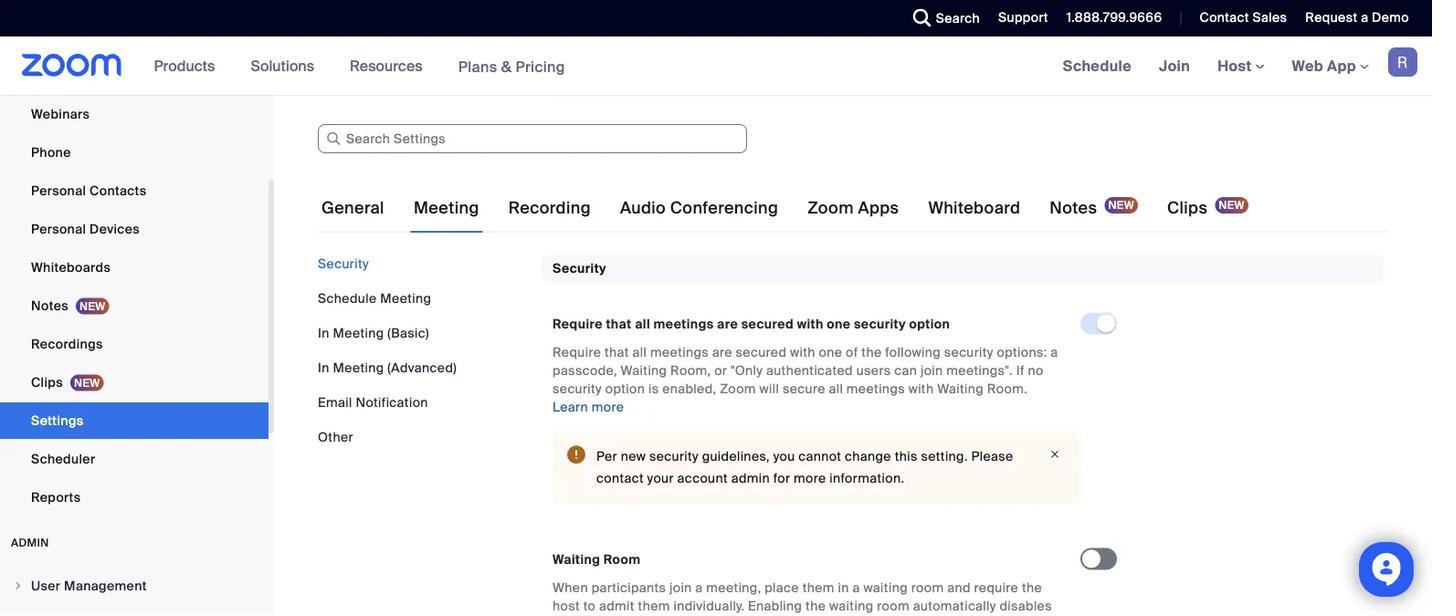 Task type: describe. For each thing, give the bounding box(es) containing it.
zoom logo image
[[22, 54, 122, 77]]

option inside require that all meetings are secured with one of the following security options: a passcode, waiting room, or "only authenticated users can join meetings". if no security option is enabled, zoom will secure all meetings with waiting room. learn more
[[605, 381, 645, 398]]

1.888.799.9666
[[1067, 9, 1162, 26]]

meetings for require that all meetings are secured with one of the following security options: a passcode, waiting room, or "only authenticated users can join meetings". if no security option is enabled, zoom will secure all meetings with waiting room. learn more
[[650, 344, 709, 361]]

0 vertical spatial room
[[911, 580, 944, 597]]

passcode,
[[553, 363, 617, 379]]

schedule for schedule meeting
[[318, 290, 377, 307]]

search button
[[899, 0, 985, 37]]

security link
[[318, 255, 369, 272]]

settings link
[[0, 403, 269, 439]]

that for require that all meetings are secured with one security option
[[606, 316, 632, 333]]

meeting for in meeting (basic)
[[333, 325, 384, 342]]

recordings
[[31, 336, 103, 353]]

require
[[974, 580, 1019, 597]]

phone link
[[0, 134, 269, 171]]

1 horizontal spatial option
[[909, 316, 950, 333]]

when
[[553, 580, 588, 597]]

webinars
[[31, 105, 90, 122]]

web
[[1292, 56, 1323, 75]]

one for of
[[819, 344, 842, 361]]

meetings navigation
[[1049, 37, 1432, 96]]

0 horizontal spatial room
[[877, 598, 910, 615]]

contact
[[1200, 9, 1249, 26]]

resources
[[350, 56, 423, 75]]

learn more link
[[553, 399, 624, 416]]

security up learn
[[553, 381, 602, 398]]

is
[[648, 381, 659, 398]]

waiting room
[[553, 552, 641, 568]]

banner containing products
[[0, 37, 1432, 96]]

0 vertical spatial waiting
[[864, 580, 908, 597]]

in
[[838, 580, 849, 597]]

one for security
[[827, 316, 851, 333]]

schedule meeting
[[318, 290, 431, 307]]

of
[[846, 344, 858, 361]]

resources button
[[350, 37, 431, 95]]

automatically
[[913, 598, 996, 615]]

join inside require that all meetings are secured with one of the following security options: a passcode, waiting room, or "only authenticated users can join meetings". if no security option is enabled, zoom will secure all meetings with waiting room. learn more
[[921, 363, 943, 379]]

meetings for require that all meetings are secured with one security option
[[654, 316, 714, 333]]

personal menu menu
[[0, 0, 269, 518]]

2 vertical spatial with
[[908, 381, 934, 398]]

clips inside personal menu menu
[[31, 374, 63, 391]]

schedule link
[[1049, 37, 1145, 95]]

enabling
[[748, 598, 802, 615]]

the inside require that all meetings are secured with one of the following security options: a passcode, waiting room, or "only authenticated users can join meetings". if no security option is enabled, zoom will secure all meetings with waiting room. learn more
[[862, 344, 882, 361]]

individually.
[[674, 598, 745, 615]]

secure
[[783, 381, 825, 398]]

reports link
[[0, 480, 269, 516]]

per
[[596, 448, 617, 465]]

change
[[845, 448, 891, 465]]

plans & pricing
[[458, 57, 565, 76]]

your
[[647, 470, 674, 487]]

personal for personal contacts
[[31, 182, 86, 199]]

notes inside personal menu menu
[[31, 297, 68, 314]]

general
[[322, 198, 384, 219]]

app
[[1327, 56, 1356, 75]]

conferencing
[[670, 198, 778, 219]]

join link
[[1145, 37, 1204, 95]]

profile picture image
[[1388, 47, 1418, 77]]

1 horizontal spatial security
[[553, 260, 606, 277]]

a right in
[[853, 580, 860, 597]]

whiteboard
[[928, 198, 1021, 219]]

in meeting (advanced)
[[318, 359, 457, 376]]

audio
[[620, 198, 666, 219]]

join inside when participants join a meeting, place them in a waiting room and require the host to admit them individually. enabling the waiting room automatically disable
[[670, 580, 692, 597]]

security element
[[542, 255, 1384, 616]]

can
[[894, 363, 917, 379]]

to
[[583, 598, 596, 615]]

recording
[[508, 198, 591, 219]]

or
[[714, 363, 727, 379]]

account
[[677, 470, 728, 487]]

Search Settings text field
[[318, 124, 747, 153]]

room,
[[671, 363, 711, 379]]

if
[[1016, 363, 1025, 379]]

this
[[895, 448, 918, 465]]

security up 'meetings".'
[[944, 344, 994, 361]]

zoom inside tabs of my account settings page tab list
[[808, 198, 854, 219]]

options:
[[997, 344, 1047, 361]]

products button
[[154, 37, 223, 95]]

security up of
[[854, 316, 906, 333]]

contacts
[[90, 182, 147, 199]]

zoom apps
[[808, 198, 899, 219]]

phone
[[31, 144, 71, 161]]

information.
[[830, 470, 905, 487]]

more inside require that all meetings are secured with one of the following security options: a passcode, waiting room, or "only authenticated users can join meetings". if no security option is enabled, zoom will secure all meetings with waiting room. learn more
[[592, 399, 624, 416]]

email notification link
[[318, 394, 428, 411]]

webinars link
[[0, 96, 269, 132]]

settings
[[31, 412, 84, 429]]

in meeting (basic) link
[[318, 325, 429, 342]]

demo
[[1372, 9, 1409, 26]]

security inside per new security guidelines, you cannot change this setting. please contact your account admin for more information.
[[649, 448, 699, 465]]

no
[[1028, 363, 1044, 379]]

"only
[[731, 363, 763, 379]]

user
[[31, 578, 61, 595]]

are for security
[[717, 316, 738, 333]]

user management menu item
[[0, 569, 269, 604]]

contact
[[596, 470, 644, 487]]

and
[[947, 580, 971, 597]]

following
[[885, 344, 941, 361]]

with for security
[[797, 316, 824, 333]]

(basic)
[[388, 325, 429, 342]]

management
[[64, 578, 147, 595]]

plans
[[458, 57, 497, 76]]

scheduler link
[[0, 441, 269, 478]]

meeting for schedule meeting
[[380, 290, 431, 307]]

&
[[501, 57, 512, 76]]

all for require that all meetings are secured with one security option
[[635, 316, 650, 333]]

0 horizontal spatial them
[[638, 598, 670, 615]]

product information navigation
[[140, 37, 579, 96]]

meeting,
[[706, 580, 761, 597]]

notification
[[356, 394, 428, 411]]

products
[[154, 56, 215, 75]]



Task type: locate. For each thing, give the bounding box(es) containing it.
0 vertical spatial meetings
[[654, 316, 714, 333]]

personal contacts link
[[0, 173, 269, 209]]

when participants join a meeting, place them in a waiting room and require the host to admit them individually. enabling the waiting room automatically disable
[[553, 580, 1052, 616]]

schedule
[[1063, 56, 1132, 75], [318, 290, 377, 307]]

2 personal from the top
[[31, 221, 86, 237]]

security up schedule meeting
[[318, 255, 369, 272]]

in
[[318, 325, 330, 342], [318, 359, 330, 376]]

host button
[[1218, 56, 1265, 75]]

0 horizontal spatial notes
[[31, 297, 68, 314]]

1.888.799.9666 button up join
[[1053, 0, 1167, 37]]

recordings link
[[0, 326, 269, 363]]

per new security guidelines, you cannot change this setting. please contact your account admin for more information. alert
[[553, 431, 1081, 505]]

1 vertical spatial zoom
[[720, 381, 756, 398]]

request a demo
[[1306, 9, 1409, 26]]

personal
[[31, 182, 86, 199], [31, 221, 86, 237]]

1 horizontal spatial clips
[[1167, 198, 1208, 219]]

0 horizontal spatial waiting
[[553, 552, 600, 568]]

one left of
[[819, 344, 842, 361]]

reports
[[31, 489, 81, 506]]

1 horizontal spatial zoom
[[808, 198, 854, 219]]

personal devices link
[[0, 211, 269, 248]]

per new security guidelines, you cannot change this setting. please contact your account admin for more information.
[[596, 448, 1013, 487]]

0 vertical spatial waiting
[[621, 363, 667, 379]]

1 vertical spatial require
[[553, 344, 601, 361]]

place
[[765, 580, 799, 597]]

enabled,
[[662, 381, 716, 398]]

user management
[[31, 578, 147, 595]]

the
[[862, 344, 882, 361], [1022, 580, 1042, 597], [806, 598, 826, 615]]

schedule inside meetings navigation
[[1063, 56, 1132, 75]]

0 vertical spatial personal
[[31, 182, 86, 199]]

0 vertical spatial with
[[797, 316, 824, 333]]

0 horizontal spatial more
[[592, 399, 624, 416]]

require for require that all meetings are secured with one security option
[[553, 316, 603, 333]]

join
[[1159, 56, 1190, 75]]

0 vertical spatial one
[[827, 316, 851, 333]]

waiting up when
[[553, 552, 600, 568]]

the right require
[[1022, 580, 1042, 597]]

schedule down 1.888.799.9666
[[1063, 56, 1132, 75]]

room.
[[987, 381, 1028, 398]]

0 vertical spatial require
[[553, 316, 603, 333]]

support
[[998, 9, 1048, 26]]

security down recording
[[553, 260, 606, 277]]

support link
[[985, 0, 1053, 37], [998, 9, 1048, 26]]

0 horizontal spatial join
[[670, 580, 692, 597]]

clips inside tabs of my account settings page tab list
[[1167, 198, 1208, 219]]

will
[[760, 381, 779, 398]]

meeting for in meeting (advanced)
[[333, 359, 384, 376]]

close image
[[1044, 446, 1066, 463]]

0 vertical spatial zoom
[[808, 198, 854, 219]]

admin
[[11, 536, 49, 550]]

secured
[[741, 316, 794, 333], [736, 344, 787, 361]]

you
[[773, 448, 795, 465]]

menu bar
[[318, 255, 528, 447]]

in for in meeting (basic)
[[318, 325, 330, 342]]

personal contacts
[[31, 182, 147, 199]]

waiting up is
[[621, 363, 667, 379]]

1 in from the top
[[318, 325, 330, 342]]

pricing
[[516, 57, 565, 76]]

zoom left apps
[[808, 198, 854, 219]]

1 vertical spatial waiting
[[829, 598, 874, 615]]

schedule down "security" link
[[318, 290, 377, 307]]

1 require from the top
[[553, 316, 603, 333]]

secured for security
[[741, 316, 794, 333]]

them left in
[[803, 580, 835, 597]]

plans & pricing link
[[458, 57, 565, 76], [458, 57, 565, 76]]

1 vertical spatial that
[[605, 344, 629, 361]]

personal down 'phone'
[[31, 182, 86, 199]]

in down schedule meeting
[[318, 325, 330, 342]]

secured for of
[[736, 344, 787, 361]]

0 vertical spatial them
[[803, 580, 835, 597]]

in up email
[[318, 359, 330, 376]]

1 vertical spatial clips
[[31, 374, 63, 391]]

0 vertical spatial in
[[318, 325, 330, 342]]

security
[[318, 255, 369, 272], [553, 260, 606, 277]]

1 horizontal spatial the
[[862, 344, 882, 361]]

search
[[936, 10, 980, 26]]

them
[[803, 580, 835, 597], [638, 598, 670, 615]]

warning image
[[567, 446, 585, 464]]

that inside require that all meetings are secured with one of the following security options: a passcode, waiting room, or "only authenticated users can join meetings". if no security option is enabled, zoom will secure all meetings with waiting room. learn more
[[605, 344, 629, 361]]

the up users
[[862, 344, 882, 361]]

with for of
[[790, 344, 816, 361]]

web app
[[1292, 56, 1356, 75]]

notes link
[[0, 288, 269, 324]]

room left and
[[911, 580, 944, 597]]

in meeting (basic)
[[318, 325, 429, 342]]

require
[[553, 316, 603, 333], [553, 344, 601, 361]]

a inside require that all meetings are secured with one of the following security options: a passcode, waiting room, or "only authenticated users can join meetings". if no security option is enabled, zoom will secure all meetings with waiting room. learn more
[[1051, 344, 1058, 361]]

more right learn
[[592, 399, 624, 416]]

0 horizontal spatial clips
[[31, 374, 63, 391]]

them down 'participants'
[[638, 598, 670, 615]]

1 vertical spatial secured
[[736, 344, 787, 361]]

1 vertical spatial schedule
[[318, 290, 377, 307]]

schedule for schedule
[[1063, 56, 1132, 75]]

personal for personal devices
[[31, 221, 86, 237]]

secured inside require that all meetings are secured with one of the following security options: a passcode, waiting room, or "only authenticated users can join meetings". if no security option is enabled, zoom will secure all meetings with waiting room. learn more
[[736, 344, 787, 361]]

1 vertical spatial option
[[605, 381, 645, 398]]

0 vertical spatial notes
[[1050, 198, 1097, 219]]

2 vertical spatial meetings
[[847, 381, 905, 398]]

cannot
[[799, 448, 842, 465]]

1 vertical spatial more
[[794, 470, 826, 487]]

contact sales
[[1200, 9, 1287, 26]]

waiting
[[864, 580, 908, 597], [829, 598, 874, 615]]

0 vertical spatial are
[[717, 316, 738, 333]]

meetings".
[[947, 363, 1013, 379]]

0 vertical spatial the
[[862, 344, 882, 361]]

2 require from the top
[[553, 344, 601, 361]]

1 vertical spatial join
[[670, 580, 692, 597]]

email
[[318, 394, 352, 411]]

0 vertical spatial all
[[635, 316, 650, 333]]

clips link
[[0, 364, 269, 401]]

2 vertical spatial all
[[829, 381, 843, 398]]

require for require that all meetings are secured with one of the following security options: a passcode, waiting room, or "only authenticated users can join meetings". if no security option is enabled, zoom will secure all meetings with waiting room. learn more
[[553, 344, 601, 361]]

2 vertical spatial the
[[806, 598, 826, 615]]

1 vertical spatial them
[[638, 598, 670, 615]]

0 vertical spatial secured
[[741, 316, 794, 333]]

0 horizontal spatial zoom
[[720, 381, 756, 398]]

1 vertical spatial one
[[819, 344, 842, 361]]

audio conferencing
[[620, 198, 778, 219]]

request a demo link
[[1292, 0, 1432, 37], [1306, 9, 1409, 26]]

please
[[971, 448, 1013, 465]]

more down cannot
[[794, 470, 826, 487]]

web app button
[[1292, 56, 1369, 75]]

option up following
[[909, 316, 950, 333]]

room left 'automatically' in the right of the page
[[877, 598, 910, 615]]

sales
[[1253, 9, 1287, 26]]

0 vertical spatial clips
[[1167, 198, 1208, 219]]

room
[[604, 552, 641, 568]]

whiteboards
[[31, 259, 111, 276]]

guidelines,
[[702, 448, 770, 465]]

banner
[[0, 37, 1432, 96]]

schedule meeting link
[[318, 290, 431, 307]]

0 vertical spatial that
[[606, 316, 632, 333]]

1 horizontal spatial schedule
[[1063, 56, 1132, 75]]

require inside require that all meetings are secured with one of the following security options: a passcode, waiting room, or "only authenticated users can join meetings". if no security option is enabled, zoom will secure all meetings with waiting room. learn more
[[553, 344, 601, 361]]

zoom inside require that all meetings are secured with one of the following security options: a passcode, waiting room, or "only authenticated users can join meetings". if no security option is enabled, zoom will secure all meetings with waiting room. learn more
[[720, 381, 756, 398]]

0 horizontal spatial schedule
[[318, 290, 377, 307]]

setting.
[[921, 448, 968, 465]]

1 horizontal spatial room
[[911, 580, 944, 597]]

1 vertical spatial room
[[877, 598, 910, 615]]

0 vertical spatial more
[[592, 399, 624, 416]]

1 vertical spatial are
[[712, 344, 732, 361]]

in for in meeting (advanced)
[[318, 359, 330, 376]]

security
[[854, 316, 906, 333], [944, 344, 994, 361], [553, 381, 602, 398], [649, 448, 699, 465]]

1 vertical spatial the
[[1022, 580, 1042, 597]]

participants
[[592, 580, 666, 597]]

1 horizontal spatial join
[[921, 363, 943, 379]]

a left demo
[[1361, 9, 1369, 26]]

for
[[773, 470, 790, 487]]

0 horizontal spatial security
[[318, 255, 369, 272]]

(advanced)
[[388, 359, 457, 376]]

clips
[[1167, 198, 1208, 219], [31, 374, 63, 391]]

a up individually.
[[695, 580, 703, 597]]

waiting down 'meetings".'
[[937, 381, 984, 398]]

whiteboards link
[[0, 249, 269, 286]]

one inside require that all meetings are secured with one of the following security options: a passcode, waiting room, or "only authenticated users can join meetings". if no security option is enabled, zoom will secure all meetings with waiting room. learn more
[[819, 344, 842, 361]]

1 horizontal spatial them
[[803, 580, 835, 597]]

waiting down in
[[829, 598, 874, 615]]

1.888.799.9666 button
[[1053, 0, 1167, 37], [1067, 9, 1162, 26]]

1 horizontal spatial more
[[794, 470, 826, 487]]

all for require that all meetings are secured with one of the following security options: a passcode, waiting room, or "only authenticated users can join meetings". if no security option is enabled, zoom will secure all meetings with waiting room. learn more
[[633, 344, 647, 361]]

right image
[[13, 581, 24, 592]]

are inside require that all meetings are secured with one of the following security options: a passcode, waiting room, or "only authenticated users can join meetings". if no security option is enabled, zoom will secure all meetings with waiting room. learn more
[[712, 344, 732, 361]]

side navigation navigation
[[0, 0, 274, 616]]

1 vertical spatial meetings
[[650, 344, 709, 361]]

1 vertical spatial personal
[[31, 221, 86, 237]]

1 vertical spatial notes
[[31, 297, 68, 314]]

learn
[[553, 399, 588, 416]]

1 horizontal spatial waiting
[[621, 363, 667, 379]]

request
[[1306, 9, 1358, 26]]

other
[[318, 429, 353, 446]]

join right 'can' at the right bottom
[[921, 363, 943, 379]]

personal up whiteboards
[[31, 221, 86, 237]]

0 vertical spatial join
[[921, 363, 943, 379]]

the right enabling
[[806, 598, 826, 615]]

1.888.799.9666 button up schedule link
[[1067, 9, 1162, 26]]

0 horizontal spatial the
[[806, 598, 826, 615]]

2 in from the top
[[318, 359, 330, 376]]

a
[[1361, 9, 1369, 26], [1051, 344, 1058, 361], [695, 580, 703, 597], [853, 580, 860, 597]]

contact sales link
[[1186, 0, 1292, 37], [1200, 9, 1287, 26]]

menu bar containing security
[[318, 255, 528, 447]]

are for of
[[712, 344, 732, 361]]

security up 'your'
[[649, 448, 699, 465]]

tabs of my account settings page tab list
[[318, 183, 1252, 234]]

waiting right in
[[864, 580, 908, 597]]

1 vertical spatial all
[[633, 344, 647, 361]]

notes inside tabs of my account settings page tab list
[[1050, 198, 1097, 219]]

1 vertical spatial in
[[318, 359, 330, 376]]

0 horizontal spatial option
[[605, 381, 645, 398]]

1 vertical spatial waiting
[[937, 381, 984, 398]]

zoom
[[808, 198, 854, 219], [720, 381, 756, 398]]

1 personal from the top
[[31, 182, 86, 199]]

security inside menu bar
[[318, 255, 369, 272]]

0 vertical spatial schedule
[[1063, 56, 1132, 75]]

that
[[606, 316, 632, 333], [605, 344, 629, 361]]

admit
[[599, 598, 635, 615]]

1 horizontal spatial notes
[[1050, 198, 1097, 219]]

2 horizontal spatial waiting
[[937, 381, 984, 398]]

in meeting (advanced) link
[[318, 359, 457, 376]]

zoom down "only
[[720, 381, 756, 398]]

2 horizontal spatial the
[[1022, 580, 1042, 597]]

scheduler
[[31, 451, 95, 468]]

a right 'options:'
[[1051, 344, 1058, 361]]

0 vertical spatial option
[[909, 316, 950, 333]]

apps
[[858, 198, 899, 219]]

more inside per new security guidelines, you cannot change this setting. please contact your account admin for more information.
[[794, 470, 826, 487]]

solutions button
[[251, 37, 322, 95]]

join up individually.
[[670, 580, 692, 597]]

one up of
[[827, 316, 851, 333]]

that for require that all meetings are secured with one of the following security options: a passcode, waiting room, or "only authenticated users can join meetings". if no security option is enabled, zoom will secure all meetings with waiting room. learn more
[[605, 344, 629, 361]]

host
[[1218, 56, 1255, 75]]

meeting inside tabs of my account settings page tab list
[[414, 198, 479, 219]]

devices
[[90, 221, 140, 237]]

2 vertical spatial waiting
[[553, 552, 600, 568]]

email notification
[[318, 394, 428, 411]]

option left is
[[605, 381, 645, 398]]

1 vertical spatial with
[[790, 344, 816, 361]]



Task type: vqa. For each thing, say whether or not it's contained in the screenshot.
BASED
no



